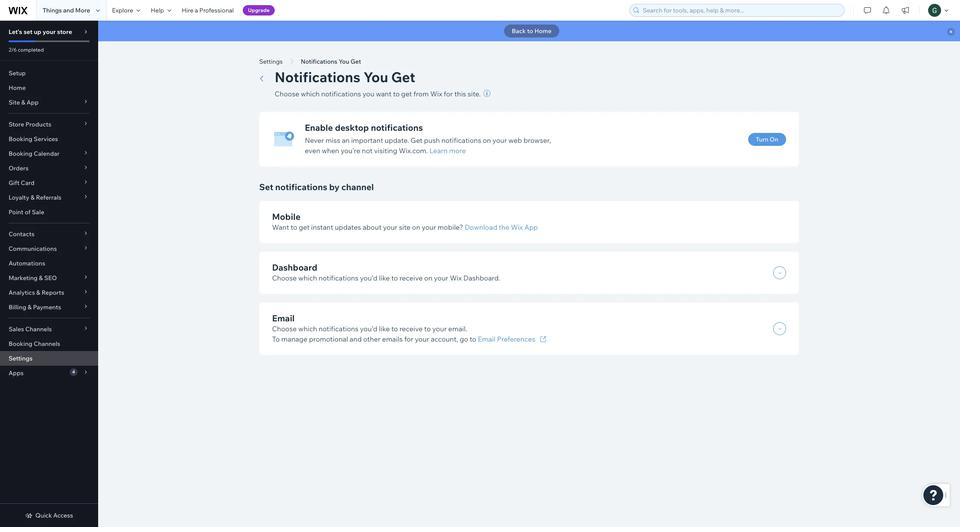 Task type: locate. For each thing, give the bounding box(es) containing it.
email
[[272, 313, 295, 324], [478, 335, 496, 344]]

get left instant
[[299, 223, 310, 232]]

1 vertical spatial you
[[364, 69, 388, 86]]

your right up
[[43, 28, 56, 36]]

home right the back
[[535, 27, 552, 35]]

0 vertical spatial wix
[[431, 90, 443, 98]]

let's
[[9, 28, 22, 36]]

enable desktop notifications image
[[272, 128, 296, 151]]

your
[[43, 28, 56, 36], [493, 136, 507, 145], [383, 223, 398, 232], [422, 223, 436, 232], [434, 274, 449, 283], [433, 325, 447, 333], [415, 335, 430, 344]]

get inside mobile want to get instant updates about your site on your mobile? download the wix app
[[299, 223, 310, 232]]

0 horizontal spatial and
[[63, 6, 74, 14]]

1 horizontal spatial home
[[535, 27, 552, 35]]

1 vertical spatial settings
[[9, 355, 33, 363]]

like
[[379, 274, 390, 283], [379, 325, 390, 333]]

store
[[9, 121, 24, 128]]

get left from
[[401, 90, 412, 98]]

products
[[26, 121, 51, 128]]

receive inside email choose which notifications you'd like to receive to your email.
[[400, 325, 423, 333]]

important
[[351, 136, 383, 145]]

your left the site
[[383, 223, 398, 232]]

billing & payments
[[9, 304, 61, 311]]

wix inside mobile want to get instant updates about your site on your mobile? download the wix app
[[511, 223, 523, 232]]

2 vertical spatial which
[[298, 325, 317, 333]]

& for loyalty
[[31, 194, 35, 202]]

completed
[[18, 47, 44, 53]]

like inside email choose which notifications you'd like to receive to your email.
[[379, 325, 390, 333]]

get inside button
[[351, 58, 361, 65]]

choose down settings button
[[275, 90, 300, 98]]

0 horizontal spatial settings
[[9, 355, 33, 363]]

notifications you get
[[301, 58, 361, 65], [275, 69, 416, 86]]

hire
[[182, 6, 194, 14]]

1 horizontal spatial you
[[364, 69, 388, 86]]

1 horizontal spatial on
[[425, 274, 433, 283]]

desktop
[[335, 122, 369, 133]]

email for email choose which notifications you'd like to receive to your email.
[[272, 313, 295, 324]]

home down the setup
[[9, 84, 26, 92]]

set
[[259, 182, 273, 193]]

learn more link
[[430, 146, 466, 156]]

get up the "choose which notifications you want to get from wix for this site."
[[351, 58, 361, 65]]

dashboard
[[272, 262, 318, 273]]

choose for dashboard
[[272, 274, 297, 283]]

wix right the
[[511, 223, 523, 232]]

promotional
[[309, 335, 348, 344]]

choose up to
[[272, 325, 297, 333]]

2 horizontal spatial on
[[483, 136, 491, 145]]

turn on
[[756, 135, 779, 143]]

booking down sales
[[9, 340, 32, 348]]

booking calendar
[[9, 150, 60, 158]]

& for site
[[21, 99, 25, 106]]

& left reports
[[36, 289, 40, 297]]

quick access button
[[25, 512, 73, 520]]

0 vertical spatial for
[[444, 90, 453, 98]]

0 horizontal spatial get
[[299, 223, 310, 232]]

Search for tools, apps, help & more... field
[[641, 4, 842, 16]]

to inside dashboard choose which notifications you'd like to receive on your wix dashboard.
[[392, 274, 398, 283]]

app
[[27, 99, 39, 106], [525, 223, 538, 232]]

email right go
[[478, 335, 496, 344]]

0 vertical spatial you
[[339, 58, 349, 65]]

2 like from the top
[[379, 325, 390, 333]]

booking up orders
[[9, 150, 32, 158]]

get up wix.com.
[[411, 136, 423, 145]]

2 receive from the top
[[400, 325, 423, 333]]

on inside dashboard choose which notifications you'd like to receive on your wix dashboard.
[[425, 274, 433, 283]]

0 vertical spatial notifications
[[301, 58, 338, 65]]

app right the
[[525, 223, 538, 232]]

preferences
[[497, 335, 536, 344]]

1 vertical spatial email
[[478, 335, 496, 344]]

store
[[57, 28, 72, 36]]

0 horizontal spatial home
[[9, 84, 26, 92]]

0 vertical spatial booking
[[9, 135, 32, 143]]

hire a professional link
[[177, 0, 239, 21]]

wix left dashboard.
[[450, 274, 462, 283]]

2 horizontal spatial wix
[[511, 223, 523, 232]]

1 vertical spatial booking
[[9, 150, 32, 158]]

choose inside email choose which notifications you'd like to receive to your email.
[[272, 325, 297, 333]]

1 vertical spatial app
[[525, 223, 538, 232]]

1 vertical spatial receive
[[400, 325, 423, 333]]

learn more
[[430, 146, 466, 155]]

0 vertical spatial home
[[535, 27, 552, 35]]

calendar
[[34, 150, 60, 158]]

1 vertical spatial choose
[[272, 274, 297, 283]]

1 horizontal spatial app
[[525, 223, 538, 232]]

booking for booking channels
[[9, 340, 32, 348]]

1 booking from the top
[[9, 135, 32, 143]]

settings button
[[255, 55, 287, 68]]

marketing
[[9, 274, 38, 282]]

choose down dashboard
[[272, 274, 297, 283]]

1 vertical spatial like
[[379, 325, 390, 333]]

0 horizontal spatial app
[[27, 99, 39, 106]]

store products
[[9, 121, 51, 128]]

0 vertical spatial receive
[[400, 274, 423, 283]]

1 vertical spatial which
[[298, 274, 317, 283]]

1 vertical spatial home
[[9, 84, 26, 92]]

1 horizontal spatial email
[[478, 335, 496, 344]]

channels down sales channels dropdown button
[[34, 340, 60, 348]]

2 vertical spatial get
[[411, 136, 423, 145]]

1 vertical spatial get
[[299, 223, 310, 232]]

communications button
[[0, 242, 98, 256]]

home inside button
[[535, 27, 552, 35]]

things and more
[[43, 6, 90, 14]]

site
[[9, 99, 20, 106]]

1 vertical spatial on
[[412, 223, 421, 232]]

2 vertical spatial booking
[[9, 340, 32, 348]]

set notifications by channel
[[259, 182, 374, 193]]

things
[[43, 6, 62, 14]]

0 horizontal spatial you
[[339, 58, 349, 65]]

channels inside dropdown button
[[25, 326, 52, 333]]

0 horizontal spatial for
[[405, 335, 414, 344]]

billing
[[9, 304, 26, 311]]

1 like from the top
[[379, 274, 390, 283]]

communications
[[9, 245, 57, 253]]

email up to
[[272, 313, 295, 324]]

for right emails
[[405, 335, 414, 344]]

1 vertical spatial you'd
[[360, 325, 378, 333]]

0 vertical spatial you'd
[[360, 274, 378, 283]]

receive for dashboard
[[400, 274, 423, 283]]

which inside email choose which notifications you'd like to receive to your email.
[[298, 325, 317, 333]]

which down dashboard
[[298, 274, 317, 283]]

receive for email
[[400, 325, 423, 333]]

0 vertical spatial on
[[483, 136, 491, 145]]

automations link
[[0, 256, 98, 271]]

channels
[[25, 326, 52, 333], [34, 340, 60, 348]]

1 horizontal spatial for
[[444, 90, 453, 98]]

0 vertical spatial app
[[27, 99, 39, 106]]

wix
[[431, 90, 443, 98], [511, 223, 523, 232], [450, 274, 462, 283]]

site.
[[468, 90, 481, 98]]

0 vertical spatial like
[[379, 274, 390, 283]]

0 vertical spatial channels
[[25, 326, 52, 333]]

app inside dropdown button
[[27, 99, 39, 106]]

and
[[63, 6, 74, 14], [350, 335, 362, 344]]

0 vertical spatial notifications you get
[[301, 58, 361, 65]]

your left dashboard.
[[434, 274, 449, 283]]

get
[[401, 90, 412, 98], [299, 223, 310, 232]]

for
[[444, 90, 453, 98], [405, 335, 414, 344]]

2 vertical spatial wix
[[450, 274, 462, 283]]

booking calendar button
[[0, 146, 98, 161]]

dashboard choose which notifications you'd like to receive on your wix dashboard.
[[272, 262, 501, 283]]

a
[[195, 6, 198, 14]]

contacts
[[9, 230, 34, 238]]

for left the this
[[444, 90, 453, 98]]

1 vertical spatial channels
[[34, 340, 60, 348]]

& right billing
[[28, 304, 32, 311]]

to manage promotional and other emails for your account, go to
[[272, 335, 478, 344]]

2/6
[[9, 47, 17, 53]]

instant
[[311, 223, 334, 232]]

update.
[[385, 136, 409, 145]]

& for marketing
[[39, 274, 43, 282]]

0 vertical spatial email
[[272, 313, 295, 324]]

sales
[[9, 326, 24, 333]]

dashboard.
[[464, 274, 501, 283]]

4
[[72, 370, 75, 375]]

0 vertical spatial and
[[63, 6, 74, 14]]

which up enable
[[301, 90, 320, 98]]

card
[[21, 179, 35, 187]]

when
[[322, 146, 339, 155]]

app right site
[[27, 99, 39, 106]]

notifications you get inside button
[[301, 58, 361, 65]]

settings for settings button
[[259, 58, 283, 65]]

which up 'manage'
[[298, 325, 317, 333]]

on inside never miss an important update. get push notifications on your web browser, even when you're not visiting wix.com.
[[483, 136, 491, 145]]

on
[[483, 136, 491, 145], [412, 223, 421, 232], [425, 274, 433, 283]]

email inside email choose which notifications you'd like to receive to your email.
[[272, 313, 295, 324]]

2 booking from the top
[[9, 150, 32, 158]]

1 you'd from the top
[[360, 274, 378, 283]]

notifications
[[301, 58, 338, 65], [275, 69, 361, 86]]

settings inside sidebar element
[[9, 355, 33, 363]]

which inside dashboard choose which notifications you'd like to receive on your wix dashboard.
[[298, 274, 317, 283]]

like inside dashboard choose which notifications you'd like to receive on your wix dashboard.
[[379, 274, 390, 283]]

referrals
[[36, 194, 61, 202]]

you'd for email
[[360, 325, 378, 333]]

miss
[[326, 136, 340, 145]]

your up account,
[[433, 325, 447, 333]]

booking down store
[[9, 135, 32, 143]]

you'd inside email choose which notifications you'd like to receive to your email.
[[360, 325, 378, 333]]

channels up booking channels
[[25, 326, 52, 333]]

not
[[362, 146, 373, 155]]

and left more
[[63, 6, 74, 14]]

1 receive from the top
[[400, 274, 423, 283]]

settings
[[259, 58, 283, 65], [9, 355, 33, 363]]

your left web
[[493, 136, 507, 145]]

& right site
[[21, 99, 25, 106]]

0 vertical spatial get
[[401, 90, 412, 98]]

2 vertical spatial choose
[[272, 325, 297, 333]]

1 horizontal spatial and
[[350, 335, 362, 344]]

3 booking from the top
[[9, 340, 32, 348]]

1 vertical spatial wix
[[511, 223, 523, 232]]

0 vertical spatial get
[[351, 58, 361, 65]]

contacts button
[[0, 227, 98, 242]]

analytics & reports
[[9, 289, 64, 297]]

& left seo
[[39, 274, 43, 282]]

2 vertical spatial on
[[425, 274, 433, 283]]

your inside email choose which notifications you'd like to receive to your email.
[[433, 325, 447, 333]]

like for dashboard
[[379, 274, 390, 283]]

0 vertical spatial settings
[[259, 58, 283, 65]]

1 horizontal spatial settings
[[259, 58, 283, 65]]

go
[[460, 335, 469, 344]]

& right loyalty
[[31, 194, 35, 202]]

2 you'd from the top
[[360, 325, 378, 333]]

& for analytics
[[36, 289, 40, 297]]

from
[[414, 90, 429, 98]]

which for email
[[298, 325, 317, 333]]

0 horizontal spatial email
[[272, 313, 295, 324]]

apps
[[9, 370, 24, 377]]

wix right from
[[431, 90, 443, 98]]

0 horizontal spatial on
[[412, 223, 421, 232]]

and left other at the bottom left of page
[[350, 335, 362, 344]]

wix.com.
[[399, 146, 428, 155]]

booking inside dropdown button
[[9, 150, 32, 158]]

receive inside dashboard choose which notifications you'd like to receive on your wix dashboard.
[[400, 274, 423, 283]]

1 horizontal spatial wix
[[450, 274, 462, 283]]

get up from
[[392, 69, 416, 86]]

you inside button
[[339, 58, 349, 65]]

booking
[[9, 135, 32, 143], [9, 150, 32, 158], [9, 340, 32, 348]]

settings inside button
[[259, 58, 283, 65]]

email choose which notifications you'd like to receive to your email.
[[272, 313, 468, 333]]

home inside sidebar element
[[9, 84, 26, 92]]

you'd inside dashboard choose which notifications you'd like to receive on your wix dashboard.
[[360, 274, 378, 283]]

choose inside dashboard choose which notifications you'd like to receive on your wix dashboard.
[[272, 274, 297, 283]]

download
[[465, 223, 498, 232]]



Task type: vqa. For each thing, say whether or not it's contained in the screenshot.
the bottom Choose
yes



Task type: describe. For each thing, give the bounding box(es) containing it.
marketing & seo
[[9, 274, 57, 282]]

download the wix app button
[[465, 222, 538, 233]]

updates
[[335, 223, 361, 232]]

to inside button
[[528, 27, 533, 35]]

mobile want to get instant updates about your site on your mobile? download the wix app
[[272, 212, 538, 232]]

booking services link
[[0, 132, 98, 146]]

channels for booking channels
[[34, 340, 60, 348]]

you'd for dashboard
[[360, 274, 378, 283]]

notifications inside email choose which notifications you'd like to receive to your email.
[[319, 325, 359, 333]]

help
[[151, 6, 164, 14]]

orders button
[[0, 161, 98, 176]]

browser,
[[524, 136, 551, 145]]

store products button
[[0, 117, 98, 132]]

emails
[[382, 335, 403, 344]]

1 vertical spatial get
[[392, 69, 416, 86]]

services
[[34, 135, 58, 143]]

gift
[[9, 179, 19, 187]]

analytics
[[9, 289, 35, 297]]

loyalty & referrals
[[9, 194, 61, 202]]

1 vertical spatial notifications you get
[[275, 69, 416, 86]]

enable desktop notifications
[[305, 122, 423, 133]]

push
[[424, 136, 440, 145]]

0 horizontal spatial wix
[[431, 90, 443, 98]]

on for never
[[483, 136, 491, 145]]

1 vertical spatial and
[[350, 335, 362, 344]]

explore
[[112, 6, 133, 14]]

1 horizontal spatial get
[[401, 90, 412, 98]]

sales channels button
[[0, 322, 98, 337]]

point
[[9, 209, 23, 216]]

0 vertical spatial choose
[[275, 90, 300, 98]]

booking channels
[[9, 340, 60, 348]]

want
[[376, 90, 392, 98]]

want
[[272, 223, 289, 232]]

payments
[[33, 304, 61, 311]]

email for email preferences
[[478, 335, 496, 344]]

your inside never miss an important update. get push notifications on your web browser, even when you're not visiting wix.com.
[[493, 136, 507, 145]]

back to home button
[[504, 25, 560, 37]]

sale
[[32, 209, 44, 216]]

about
[[363, 223, 382, 232]]

notifications inside never miss an important update. get push notifications on your web browser, even when you're not visiting wix.com.
[[442, 136, 482, 145]]

site & app
[[9, 99, 39, 106]]

sidebar element
[[0, 21, 98, 528]]

settings for the settings link
[[9, 355, 33, 363]]

manage
[[282, 335, 308, 344]]

enable
[[305, 122, 333, 133]]

which for dashboard
[[298, 274, 317, 283]]

mobile
[[272, 212, 301, 222]]

booking services
[[9, 135, 58, 143]]

site & app button
[[0, 95, 98, 110]]

never
[[305, 136, 324, 145]]

even
[[305, 146, 320, 155]]

more
[[75, 6, 90, 14]]

& for billing
[[28, 304, 32, 311]]

1 vertical spatial notifications
[[275, 69, 361, 86]]

gift card
[[9, 179, 35, 187]]

gift card button
[[0, 176, 98, 190]]

point of sale link
[[0, 205, 98, 220]]

1 vertical spatial for
[[405, 335, 414, 344]]

back to home alert
[[98, 21, 961, 41]]

notifications you get button
[[297, 55, 366, 68]]

back
[[512, 27, 526, 35]]

your left 'mobile?'
[[422, 223, 436, 232]]

loyalty & referrals button
[[0, 190, 98, 205]]

booking for booking calendar
[[9, 150, 32, 158]]

never miss an important update. get push notifications on your web browser, even when you're not visiting wix.com.
[[305, 136, 551, 155]]

app inside mobile want to get instant updates about your site on your mobile? download the wix app
[[525, 223, 538, 232]]

choose which notifications you want to get from wix for this site.
[[275, 90, 481, 98]]

notifications inside dashboard choose which notifications you'd like to receive on your wix dashboard.
[[319, 274, 359, 283]]

booking for booking services
[[9, 135, 32, 143]]

on inside mobile want to get instant updates about your site on your mobile? download the wix app
[[412, 223, 421, 232]]

on
[[770, 135, 779, 143]]

turn on button
[[749, 133, 787, 146]]

get inside never miss an important update. get push notifications on your web browser, even when you're not visiting wix.com.
[[411, 136, 423, 145]]

you
[[363, 90, 375, 98]]

email.
[[449, 325, 468, 333]]

quick access
[[35, 512, 73, 520]]

mobile?
[[438, 223, 464, 232]]

up
[[34, 28, 41, 36]]

analytics & reports button
[[0, 286, 98, 300]]

billing & payments button
[[0, 300, 98, 315]]

set
[[24, 28, 32, 36]]

your inside dashboard choose which notifications you'd like to receive on your wix dashboard.
[[434, 274, 449, 283]]

channels for sales channels
[[25, 326, 52, 333]]

your left account,
[[415, 335, 430, 344]]

site
[[399, 223, 411, 232]]

to
[[272, 335, 280, 344]]

like for email
[[379, 325, 390, 333]]

point of sale
[[9, 209, 44, 216]]

learn
[[430, 146, 448, 155]]

settings link
[[0, 352, 98, 366]]

orders
[[9, 165, 29, 172]]

of
[[25, 209, 31, 216]]

sales channels
[[9, 326, 52, 333]]

home link
[[0, 81, 98, 95]]

more
[[449, 146, 466, 155]]

choose for email
[[272, 325, 297, 333]]

account,
[[431, 335, 458, 344]]

to inside mobile want to get instant updates about your site on your mobile? download the wix app
[[291, 223, 297, 232]]

hire a professional
[[182, 6, 234, 14]]

help button
[[146, 0, 177, 21]]

turn
[[756, 135, 769, 143]]

0 vertical spatial which
[[301, 90, 320, 98]]

your inside sidebar element
[[43, 28, 56, 36]]

wix inside dashboard choose which notifications you'd like to receive on your wix dashboard.
[[450, 274, 462, 283]]

notifications inside button
[[301, 58, 338, 65]]

on for dashboard
[[425, 274, 433, 283]]

you're
[[341, 146, 361, 155]]

setup
[[9, 69, 26, 77]]

an
[[342, 136, 350, 145]]

by
[[329, 182, 340, 193]]



